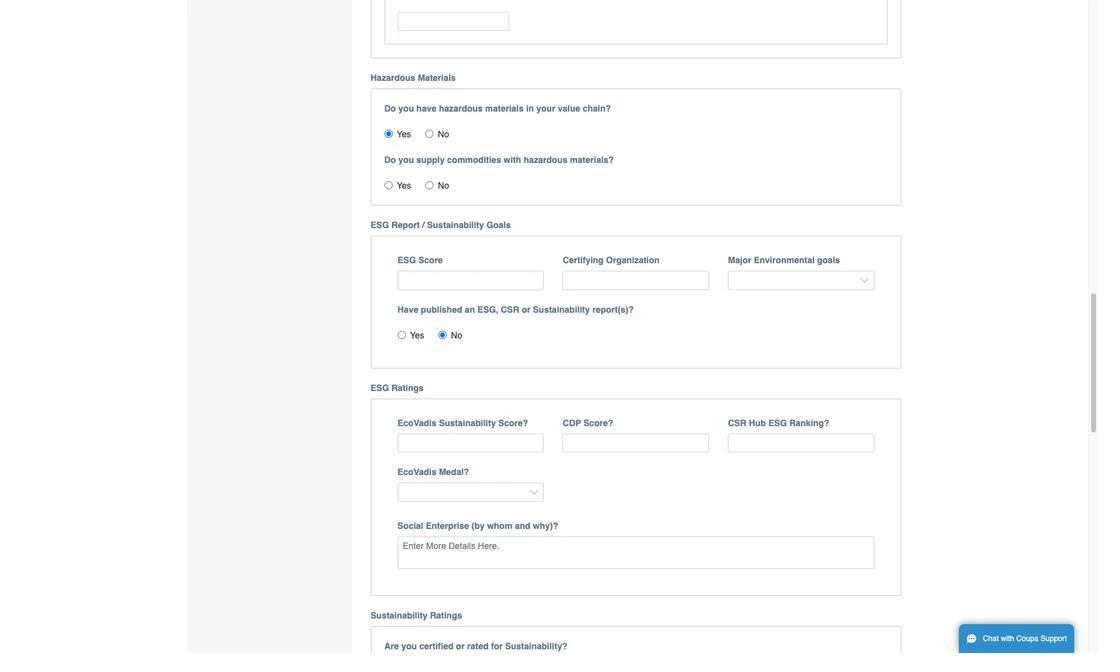 Task type: describe. For each thing, give the bounding box(es) containing it.
ecovadis for ecovadis sustainability score?
[[398, 418, 437, 428]]

sustainability right / in the top of the page
[[427, 220, 484, 230]]

0 vertical spatial with
[[504, 155, 521, 165]]

chat
[[983, 634, 999, 643]]

yes for have published an esg, csr or sustainability report(s)?
[[410, 330, 424, 340]]

0 vertical spatial hazardous
[[439, 104, 483, 114]]

materials?
[[570, 155, 614, 165]]

organization
[[606, 255, 660, 265]]

0 vertical spatial csr
[[501, 304, 520, 314]]

commodities
[[447, 155, 501, 165]]

in
[[526, 104, 534, 114]]

1 score? from the left
[[499, 418, 528, 428]]

medal?
[[439, 467, 469, 477]]

rated
[[467, 641, 489, 651]]

enterprise
[[426, 521, 469, 531]]

you for certified
[[402, 641, 417, 651]]

do for do you supply commodities with hazardous materials?
[[384, 155, 396, 165]]

support
[[1041, 634, 1067, 643]]

why)?
[[533, 521, 559, 531]]

csr hub esg ranking?
[[728, 418, 830, 428]]

social
[[398, 521, 423, 531]]

ecovadis medal?
[[398, 467, 469, 477]]

esg for esg report / sustainability goals
[[371, 220, 389, 230]]

coupa
[[1017, 634, 1039, 643]]

hazardous materials
[[371, 73, 456, 83]]

cdp score?
[[563, 418, 614, 428]]

yes for do you supply commodities with hazardous materials?
[[397, 181, 411, 191]]

sustainability?
[[505, 641, 568, 651]]

major
[[728, 255, 752, 265]]

whom
[[487, 521, 513, 531]]

/
[[422, 220, 425, 230]]

(by
[[472, 521, 485, 531]]

sustainability left report(s)?
[[533, 304, 590, 314]]

you for supply
[[399, 155, 414, 165]]

1 horizontal spatial csr
[[728, 418, 747, 428]]

sustainability up are
[[371, 610, 428, 620]]

ratings for esg ratings
[[392, 383, 424, 393]]

are you certified or rated for sustainability?
[[384, 641, 568, 651]]

have
[[417, 104, 437, 114]]

materials
[[418, 73, 456, 83]]

esg ratings
[[371, 383, 424, 393]]

ecovadis for ecovadis medal?
[[398, 467, 437, 477]]

yes for do you have hazardous materials in your value chain?
[[397, 129, 411, 139]]

have
[[398, 304, 419, 314]]

are
[[384, 641, 399, 651]]

EcoVadis Sustainability Score? text field
[[398, 434, 544, 453]]

published
[[421, 304, 462, 314]]

1 vertical spatial or
[[456, 641, 465, 651]]

goals
[[487, 220, 511, 230]]

esg report / sustainability goals
[[371, 220, 511, 230]]

an
[[465, 304, 475, 314]]

chat with coupa support button
[[959, 624, 1075, 653]]

Social Enterprise (by whom and why)? text field
[[398, 536, 875, 569]]

no for have
[[438, 129, 449, 139]]

ranking?
[[790, 418, 830, 428]]

supply
[[417, 155, 445, 165]]

you for have
[[399, 104, 414, 114]]

ratings for sustainability ratings
[[430, 610, 462, 620]]

with inside button
[[1001, 634, 1015, 643]]

your
[[537, 104, 556, 114]]

major environmental goals
[[728, 255, 840, 265]]

report
[[392, 220, 420, 230]]

chat with coupa support
[[983, 634, 1067, 643]]

esg,
[[478, 304, 499, 314]]

certifying
[[563, 255, 604, 265]]

esg score
[[398, 255, 443, 265]]



Task type: locate. For each thing, give the bounding box(es) containing it.
1 vertical spatial you
[[399, 155, 414, 165]]

2 vertical spatial no
[[451, 330, 462, 340]]

or right esg,
[[522, 304, 531, 314]]

and
[[515, 521, 531, 531]]

score
[[419, 255, 443, 265]]

sustainability
[[427, 220, 484, 230], [533, 304, 590, 314], [439, 418, 496, 428], [371, 610, 428, 620]]

0 horizontal spatial with
[[504, 155, 521, 165]]

have published an esg, csr or sustainability report(s)?
[[398, 304, 634, 314]]

1 vertical spatial ratings
[[430, 610, 462, 620]]

1 horizontal spatial with
[[1001, 634, 1015, 643]]

0 horizontal spatial or
[[456, 641, 465, 651]]

1 vertical spatial do
[[384, 155, 396, 165]]

you left supply
[[399, 155, 414, 165]]

yes down 'have'
[[410, 330, 424, 340]]

or left rated on the bottom of page
[[456, 641, 465, 651]]

cdp
[[563, 418, 581, 428]]

0 vertical spatial do
[[384, 104, 396, 114]]

do you supply commodities with hazardous materials?
[[384, 155, 614, 165]]

no for an
[[451, 330, 462, 340]]

csr right esg,
[[501, 304, 520, 314]]

goals
[[818, 255, 840, 265]]

chain?
[[583, 104, 611, 114]]

1 vertical spatial yes
[[397, 181, 411, 191]]

0 vertical spatial or
[[522, 304, 531, 314]]

no for supply
[[438, 181, 449, 191]]

no up supply
[[438, 129, 449, 139]]

environmental
[[754, 255, 815, 265]]

score? right cdp
[[584, 418, 614, 428]]

sustainability up ecovadis sustainability score? text box
[[439, 418, 496, 428]]

you
[[399, 104, 414, 114], [399, 155, 414, 165], [402, 641, 417, 651]]

you right are
[[402, 641, 417, 651]]

do left supply
[[384, 155, 396, 165]]

ecovadis sustainability score?
[[398, 418, 528, 428]]

hazardous
[[439, 104, 483, 114], [524, 155, 568, 165]]

score?
[[499, 418, 528, 428], [584, 418, 614, 428]]

None field
[[398, 12, 510, 31]]

1 vertical spatial ecovadis
[[398, 467, 437, 477]]

1 horizontal spatial hazardous
[[524, 155, 568, 165]]

no down published
[[451, 330, 462, 340]]

do you have hazardous materials in your value chain?
[[384, 104, 611, 114]]

Certifying Organization text field
[[563, 271, 710, 290]]

0 horizontal spatial score?
[[499, 418, 528, 428]]

0 vertical spatial ratings
[[392, 383, 424, 393]]

1 horizontal spatial score?
[[584, 418, 614, 428]]

hazardous left materials? on the right of page
[[524, 155, 568, 165]]

with right chat
[[1001, 634, 1015, 643]]

certifying organization
[[563, 255, 660, 265]]

yes up report at top left
[[397, 181, 411, 191]]

1 horizontal spatial ratings
[[430, 610, 462, 620]]

CSR Hub ESG Ranking? text field
[[728, 434, 875, 453]]

1 vertical spatial hazardous
[[524, 155, 568, 165]]

no down supply
[[438, 181, 449, 191]]

yes
[[397, 129, 411, 139], [397, 181, 411, 191], [410, 330, 424, 340]]

0 horizontal spatial csr
[[501, 304, 520, 314]]

value
[[558, 104, 580, 114]]

ESG Score text field
[[398, 271, 544, 290]]

ecovadis left medal?
[[398, 467, 437, 477]]

or
[[522, 304, 531, 314], [456, 641, 465, 651]]

social enterprise (by whom and why)?
[[398, 521, 559, 531]]

ratings
[[392, 383, 424, 393], [430, 610, 462, 620]]

0 vertical spatial no
[[438, 129, 449, 139]]

CDP Score? text field
[[563, 434, 710, 453]]

ecovadis down esg ratings
[[398, 418, 437, 428]]

no
[[438, 129, 449, 139], [438, 181, 449, 191], [451, 330, 462, 340]]

materials
[[485, 104, 524, 114]]

csr left hub
[[728, 418, 747, 428]]

csr
[[501, 304, 520, 314], [728, 418, 747, 428]]

esg for esg score
[[398, 255, 416, 265]]

sustainability ratings
[[371, 610, 462, 620]]

certified
[[420, 641, 454, 651]]

yes down the hazardous materials
[[397, 129, 411, 139]]

0 horizontal spatial ratings
[[392, 383, 424, 393]]

esg
[[371, 220, 389, 230], [398, 255, 416, 265], [371, 383, 389, 393], [769, 418, 787, 428]]

1 do from the top
[[384, 104, 396, 114]]

report(s)?
[[593, 304, 634, 314]]

esg for esg ratings
[[371, 383, 389, 393]]

0 horizontal spatial hazardous
[[439, 104, 483, 114]]

0 vertical spatial ecovadis
[[398, 418, 437, 428]]

hazardous right have
[[439, 104, 483, 114]]

1 vertical spatial csr
[[728, 418, 747, 428]]

hub
[[749, 418, 766, 428]]

for
[[491, 641, 503, 651]]

2 vertical spatial you
[[402, 641, 417, 651]]

2 vertical spatial yes
[[410, 330, 424, 340]]

ecovadis
[[398, 418, 437, 428], [398, 467, 437, 477]]

None radio
[[384, 181, 393, 189], [398, 331, 406, 339], [384, 181, 393, 189], [398, 331, 406, 339]]

2 score? from the left
[[584, 418, 614, 428]]

score? up ecovadis sustainability score? text box
[[499, 418, 528, 428]]

do for do you have hazardous materials in your value chain?
[[384, 104, 396, 114]]

do down hazardous
[[384, 104, 396, 114]]

1 vertical spatial no
[[438, 181, 449, 191]]

2 ecovadis from the top
[[398, 467, 437, 477]]

hazardous
[[371, 73, 416, 83]]

0 vertical spatial you
[[399, 104, 414, 114]]

2 do from the top
[[384, 155, 396, 165]]

1 vertical spatial with
[[1001, 634, 1015, 643]]

with right commodities
[[504, 155, 521, 165]]

do
[[384, 104, 396, 114], [384, 155, 396, 165]]

None radio
[[384, 130, 393, 138], [426, 130, 434, 138], [426, 181, 434, 189], [439, 331, 447, 339], [384, 130, 393, 138], [426, 130, 434, 138], [426, 181, 434, 189], [439, 331, 447, 339]]

1 ecovadis from the top
[[398, 418, 437, 428]]

you left have
[[399, 104, 414, 114]]

with
[[504, 155, 521, 165], [1001, 634, 1015, 643]]

1 horizontal spatial or
[[522, 304, 531, 314]]

0 vertical spatial yes
[[397, 129, 411, 139]]



Task type: vqa. For each thing, say whether or not it's contained in the screenshot.
middle yes
yes



